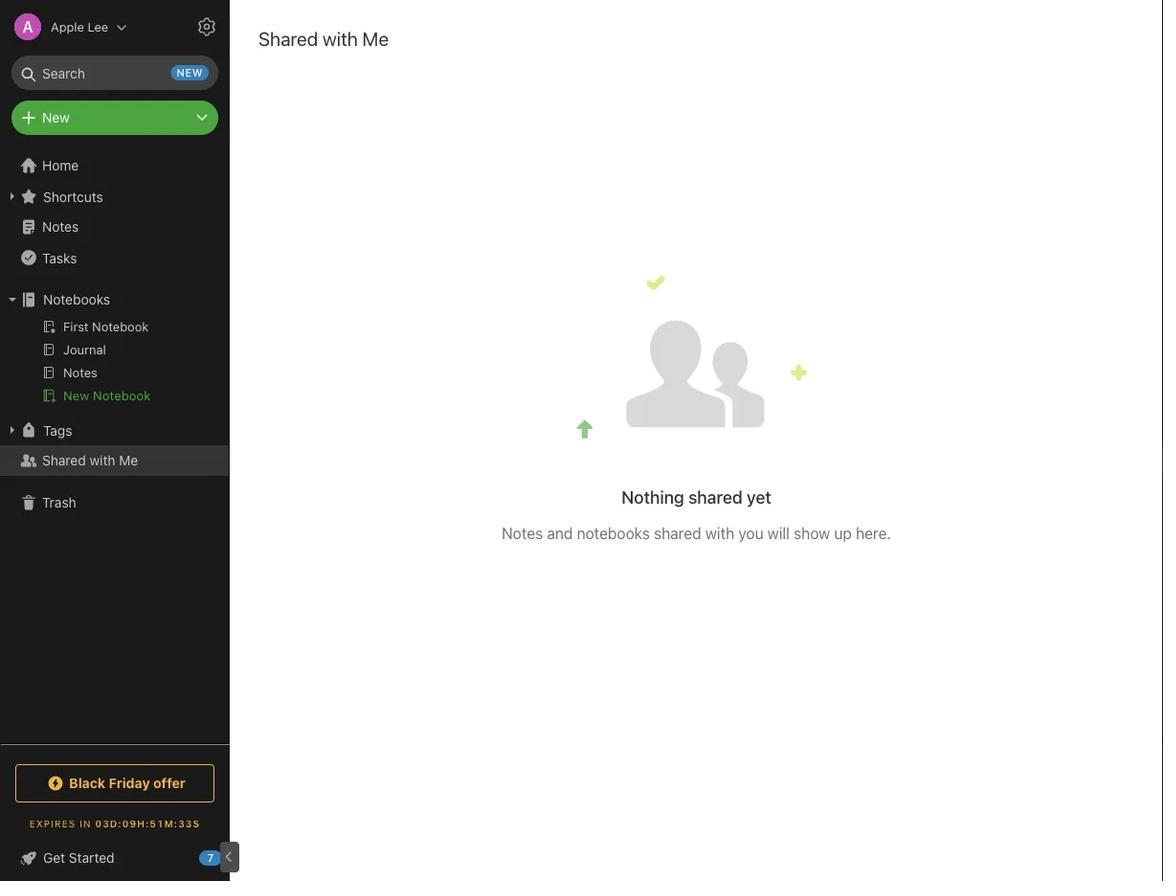Task type: locate. For each thing, give the bounding box(es) containing it.
notes left and
[[502, 524, 543, 542]]

new up tags
[[63, 388, 89, 403]]

new notebook button
[[0, 384, 229, 407]]

and
[[547, 524, 573, 542]]

new up home
[[42, 110, 70, 125]]

expand notebooks image
[[5, 292, 20, 308]]

shared with me inside shared with me element
[[259, 27, 389, 49]]

home
[[42, 158, 79, 173]]

0 vertical spatial notes
[[42, 219, 79, 235]]

new for new notebook
[[63, 388, 89, 403]]

1 horizontal spatial notes
[[502, 524, 543, 542]]

notebook
[[93, 388, 151, 403]]

1 horizontal spatial me
[[363, 27, 389, 49]]

new
[[42, 110, 70, 125], [63, 388, 89, 403]]

Account field
[[0, 8, 128, 46]]

tags button
[[0, 415, 229, 445]]

friday
[[109, 775, 150, 791]]

0 horizontal spatial shared
[[42, 453, 86, 468]]

0 vertical spatial with
[[323, 27, 358, 49]]

1 vertical spatial shared with me
[[42, 453, 138, 468]]

shared with me element
[[230, 0, 1164, 881]]

me inside 'shared with me' link
[[119, 453, 138, 468]]

new
[[177, 67, 203, 79]]

0 vertical spatial shared
[[689, 486, 743, 507]]

shared up notes and notebooks shared with you will show up here.
[[689, 486, 743, 507]]

lee
[[88, 20, 108, 34]]

tasks
[[42, 250, 77, 266]]

get
[[43, 850, 65, 866]]

0 vertical spatial me
[[363, 27, 389, 49]]

expand tags image
[[5, 422, 20, 438]]

notes
[[42, 219, 79, 235], [502, 524, 543, 542]]

me
[[363, 27, 389, 49], [119, 453, 138, 468]]

0 vertical spatial new
[[42, 110, 70, 125]]

1 vertical spatial notes
[[502, 524, 543, 542]]

1 horizontal spatial shared
[[259, 27, 318, 49]]

me inside shared with me element
[[363, 27, 389, 49]]

1 vertical spatial shared
[[42, 453, 86, 468]]

new inside button
[[63, 388, 89, 403]]

1 vertical spatial with
[[90, 453, 115, 468]]

tags
[[43, 422, 72, 438]]

notes inside shared with me element
[[502, 524, 543, 542]]

with
[[323, 27, 358, 49], [90, 453, 115, 468], [706, 524, 735, 542]]

tree containing home
[[0, 150, 230, 743]]

new notebook group
[[0, 315, 229, 415]]

Help and Learning task checklist field
[[0, 843, 230, 874]]

new search field
[[25, 56, 209, 90]]

0 horizontal spatial shared with me
[[42, 453, 138, 468]]

apple
[[51, 20, 84, 34]]

new inside 'popup button'
[[42, 110, 70, 125]]

shared
[[259, 27, 318, 49], [42, 453, 86, 468]]

notebooks link
[[0, 285, 229, 315]]

0 horizontal spatial notes
[[42, 219, 79, 235]]

shared
[[689, 486, 743, 507], [654, 524, 702, 542]]

notes for notes and notebooks shared with you will show up here.
[[502, 524, 543, 542]]

home link
[[0, 150, 230, 181]]

notes up 'tasks'
[[42, 219, 79, 235]]

notes inside 'notes' link
[[42, 219, 79, 235]]

shared right settings image at left
[[259, 27, 318, 49]]

tree
[[0, 150, 230, 743]]

0 horizontal spatial me
[[119, 453, 138, 468]]

2 horizontal spatial with
[[706, 524, 735, 542]]

1 vertical spatial me
[[119, 453, 138, 468]]

shared with me inside 'shared with me' link
[[42, 453, 138, 468]]

shortcuts button
[[0, 181, 229, 212]]

will
[[768, 524, 790, 542]]

shared with me
[[259, 27, 389, 49], [42, 453, 138, 468]]

up
[[835, 524, 852, 542]]

shared down tags
[[42, 453, 86, 468]]

0 vertical spatial shared
[[259, 27, 318, 49]]

0 vertical spatial shared with me
[[259, 27, 389, 49]]

1 horizontal spatial shared with me
[[259, 27, 389, 49]]

shared down nothing shared yet
[[654, 524, 702, 542]]

1 vertical spatial new
[[63, 388, 89, 403]]



Task type: vqa. For each thing, say whether or not it's contained in the screenshot.
the bottommost New
yes



Task type: describe. For each thing, give the bounding box(es) containing it.
1 vertical spatial shared
[[654, 524, 702, 542]]

expires
[[29, 818, 76, 829]]

you
[[739, 524, 764, 542]]

in
[[80, 818, 91, 829]]

here.
[[856, 524, 892, 542]]

trash
[[42, 495, 76, 511]]

shortcuts
[[43, 188, 103, 204]]

black
[[69, 775, 106, 791]]

0 horizontal spatial with
[[90, 453, 115, 468]]

nothing shared yet
[[622, 486, 772, 507]]

notebooks
[[577, 524, 650, 542]]

Search text field
[[25, 56, 205, 90]]

offer
[[153, 775, 186, 791]]

shared with me link
[[0, 445, 229, 476]]

yet
[[747, 486, 772, 507]]

1 horizontal spatial with
[[323, 27, 358, 49]]

notes and notebooks shared with you will show up here.
[[502, 524, 892, 542]]

tasks button
[[0, 242, 229, 273]]

black friday offer
[[69, 775, 186, 791]]

new button
[[11, 101, 218, 135]]

settings image
[[195, 15, 218, 38]]

notes link
[[0, 212, 229, 242]]

notes for notes
[[42, 219, 79, 235]]

7
[[208, 852, 214, 865]]

black friday offer button
[[15, 764, 215, 803]]

started
[[69, 850, 115, 866]]

click to collapse image
[[223, 846, 237, 869]]

get started
[[43, 850, 115, 866]]

new for new
[[42, 110, 70, 125]]

new notebook
[[63, 388, 151, 403]]

apple lee
[[51, 20, 108, 34]]

expires in 03d:09h:51m:33s
[[29, 818, 200, 829]]

notebooks
[[43, 292, 110, 308]]

03d:09h:51m:33s
[[95, 818, 200, 829]]

2 vertical spatial with
[[706, 524, 735, 542]]

trash link
[[0, 488, 229, 518]]

show
[[794, 524, 831, 542]]

nothing
[[622, 486, 685, 507]]



